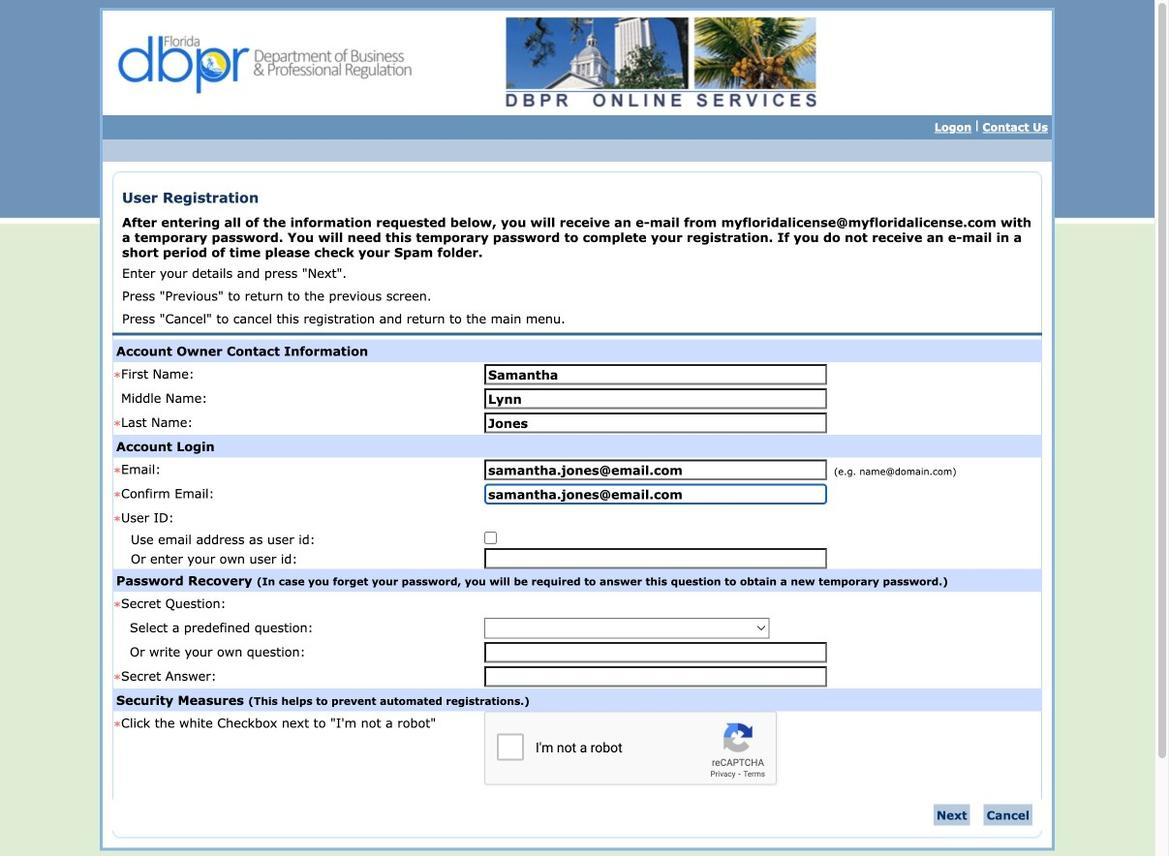 Task type: locate. For each thing, give the bounding box(es) containing it.
None checkbox
[[485, 532, 497, 545]]

None text field
[[485, 364, 828, 385], [485, 413, 828, 433], [485, 460, 828, 480], [485, 484, 828, 505], [485, 549, 828, 569], [485, 642, 828, 663], [485, 667, 828, 687], [485, 364, 828, 385], [485, 413, 828, 433], [485, 460, 828, 480], [485, 484, 828, 505], [485, 549, 828, 569], [485, 642, 828, 663], [485, 667, 828, 687]]

None submit
[[934, 805, 971, 826], [984, 805, 1033, 826], [934, 805, 971, 826], [984, 805, 1033, 826]]

click here to access the department's home page. image
[[110, 15, 421, 111]]

banner image
[[496, 15, 828, 111]]

None text field
[[485, 388, 828, 409]]



